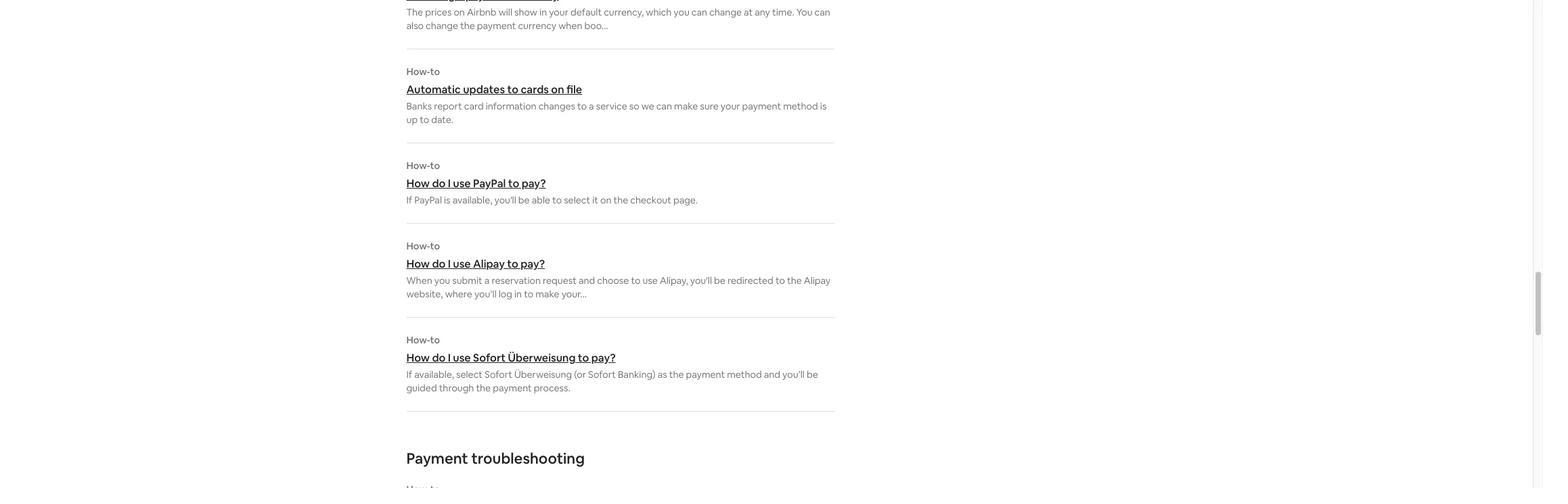 Task type: vqa. For each thing, say whether or not it's contained in the screenshot.
bottommost make
yes



Task type: locate. For each thing, give the bounding box(es) containing it.
how do i use sofort überweisung to pay? element
[[406, 334, 834, 395]]

1 do from the top
[[432, 177, 446, 191]]

you inside the prices on airbnb will show in your default currency, which you can change at any time. you can also change the payment currency when boo…
[[674, 6, 689, 18]]

how up when
[[406, 257, 430, 271]]

a inside how-to automatic updates to cards on file banks report card information changes to a service so we can make sure your payment method is up to date.
[[589, 100, 594, 112]]

1 vertical spatial make
[[535, 288, 559, 300]]

is inside how-to how do i use paypal to pay? if paypal is available, you'll be able to select it on the checkout page.
[[444, 194, 450, 206]]

will
[[499, 6, 512, 18]]

method inside how-to automatic updates to cards on file banks report card information changes to a service so we can make sure your payment method is up to date.
[[783, 100, 818, 112]]

change
[[709, 6, 742, 18], [426, 20, 458, 32]]

1 vertical spatial you'll
[[782, 369, 805, 381]]

you'll left able
[[494, 194, 516, 206]]

0 horizontal spatial and
[[579, 275, 595, 287]]

i for paypal
[[448, 177, 451, 191]]

how inside how-to how do i use paypal to pay? if paypal is available, you'll be able to select it on the checkout page.
[[406, 177, 430, 191]]

your
[[549, 6, 568, 18], [721, 100, 740, 112]]

available, inside how-to how do i use paypal to pay? if paypal is available, you'll be able to select it on the checkout page.
[[453, 194, 492, 206]]

1 vertical spatial on
[[551, 83, 564, 97]]

you up where
[[434, 275, 450, 287]]

0 vertical spatial available,
[[453, 194, 492, 206]]

2 i from the top
[[448, 257, 451, 271]]

0 horizontal spatial change
[[426, 20, 458, 32]]

0 horizontal spatial be
[[518, 194, 530, 206]]

alipay
[[473, 257, 505, 271], [804, 275, 831, 287]]

how do i use paypal to pay? link
[[406, 177, 834, 191]]

payment right sure
[[742, 100, 781, 112]]

if
[[406, 194, 412, 206], [406, 369, 412, 381]]

0 vertical spatial a
[[589, 100, 594, 112]]

how inside how-to how do i use sofort überweisung to pay? if available, select sofort überweisung (or sofort banking) as the payment method and you'll be guided through the payment process.
[[406, 351, 430, 365]]

1 vertical spatial be
[[714, 275, 725, 287]]

3 i from the top
[[448, 351, 451, 365]]

make
[[674, 100, 698, 112], [535, 288, 559, 300]]

checkout
[[630, 194, 671, 206]]

i down the date.
[[448, 177, 451, 191]]

you
[[674, 6, 689, 18], [434, 275, 450, 287]]

is
[[820, 100, 827, 112], [444, 194, 450, 206]]

how-to how do i use sofort überweisung to pay? if available, select sofort überweisung (or sofort banking) as the payment method and you'll be guided through the payment process.
[[406, 334, 818, 395]]

1 vertical spatial method
[[727, 369, 762, 381]]

payment right as
[[686, 369, 725, 381]]

your right sure
[[721, 100, 740, 112]]

you'll inside how-to how do i use alipay to pay? when you submit a reservation request and choose to use alipay, you'll be redirected to the alipay website, where you'll log in to make your…
[[690, 275, 712, 287]]

1 horizontal spatial in
[[539, 6, 547, 18]]

how do i use alipay to pay? element
[[406, 240, 834, 301]]

use inside how-to how do i use sofort überweisung to pay? if available, select sofort überweisung (or sofort banking) as the payment method and you'll be guided through the payment process.
[[453, 351, 471, 365]]

how- up automatic at the top left of the page
[[406, 66, 430, 78]]

1 vertical spatial change
[[426, 20, 458, 32]]

how- inside how-to how do i use sofort überweisung to pay? if available, select sofort überweisung (or sofort banking) as the payment method and you'll be guided through the payment process.
[[406, 334, 430, 347]]

1 if from the top
[[406, 194, 412, 206]]

2 horizontal spatial on
[[600, 194, 611, 206]]

0 vertical spatial on
[[454, 6, 465, 18]]

use inside how-to how do i use paypal to pay? if paypal is available, you'll be able to select it on the checkout page.
[[453, 177, 471, 191]]

do up guided
[[432, 351, 446, 365]]

pay?
[[522, 177, 546, 191], [521, 257, 545, 271], [591, 351, 616, 365]]

0 horizontal spatial you'll
[[494, 194, 516, 206]]

you'll right alipay,
[[690, 275, 712, 287]]

your inside the prices on airbnb will show in your default currency, which you can change at any time. you can also change the payment currency when boo…
[[549, 6, 568, 18]]

a
[[589, 100, 594, 112], [484, 275, 490, 287]]

can right which
[[692, 6, 707, 18]]

do inside how-to how do i use alipay to pay? when you submit a reservation request and choose to use alipay, you'll be redirected to the alipay website, where you'll log in to make your…
[[432, 257, 446, 271]]

if inside how-to how do i use paypal to pay? if paypal is available, you'll be able to select it on the checkout page.
[[406, 194, 412, 206]]

process.
[[534, 382, 570, 395]]

i up through
[[448, 351, 451, 365]]

select up through
[[456, 369, 483, 381]]

do down the date.
[[432, 177, 446, 191]]

use up through
[[453, 351, 471, 365]]

1 horizontal spatial on
[[551, 83, 564, 97]]

use up submit
[[453, 257, 471, 271]]

on right it
[[600, 194, 611, 206]]

1 vertical spatial you
[[434, 275, 450, 287]]

the down how do i use paypal to pay? link
[[614, 194, 628, 206]]

0 horizontal spatial your
[[549, 6, 568, 18]]

your up "when"
[[549, 6, 568, 18]]

how- down up
[[406, 160, 430, 172]]

0 vertical spatial you'll
[[494, 194, 516, 206]]

how- up when
[[406, 240, 430, 252]]

0 vertical spatial alipay
[[473, 257, 505, 271]]

1 vertical spatial how
[[406, 257, 430, 271]]

and
[[579, 275, 595, 287], [764, 369, 780, 381]]

4 how- from the top
[[406, 334, 430, 347]]

1 horizontal spatial select
[[564, 194, 590, 206]]

1 vertical spatial i
[[448, 257, 451, 271]]

1 horizontal spatial make
[[674, 100, 698, 112]]

1 horizontal spatial you'll
[[690, 275, 712, 287]]

0 vertical spatial pay?
[[522, 177, 546, 191]]

be inside how-to how do i use paypal to pay? if paypal is available, you'll be able to select it on the checkout page.
[[518, 194, 530, 206]]

how- inside how-to automatic updates to cards on file banks report card information changes to a service so we can make sure your payment method is up to date.
[[406, 66, 430, 78]]

method inside how-to how do i use sofort überweisung to pay? if available, select sofort überweisung (or sofort banking) as the payment method and you'll be guided through the payment process.
[[727, 369, 762, 381]]

updates
[[463, 83, 505, 97]]

1 vertical spatial do
[[432, 257, 446, 271]]

1 horizontal spatial a
[[589, 100, 594, 112]]

1 horizontal spatial you
[[674, 6, 689, 18]]

2 how- from the top
[[406, 160, 430, 172]]

1 vertical spatial available,
[[414, 369, 454, 381]]

1 horizontal spatial your
[[721, 100, 740, 112]]

3 do from the top
[[432, 351, 446, 365]]

1 vertical spatial your
[[721, 100, 740, 112]]

you'll
[[494, 194, 516, 206], [690, 275, 712, 287]]

pay? inside how-to how do i use paypal to pay? if paypal is available, you'll be able to select it on the checkout page.
[[522, 177, 546, 191]]

how-to how do i use alipay to pay? when you submit a reservation request and choose to use alipay, you'll be redirected to the alipay website, where you'll log in to make your…
[[406, 240, 831, 300]]

2 horizontal spatial can
[[815, 6, 830, 18]]

1 vertical spatial you'll
[[690, 275, 712, 287]]

0 vertical spatial you'll
[[474, 288, 497, 300]]

2 vertical spatial do
[[432, 351, 446, 365]]

0 vertical spatial be
[[518, 194, 530, 206]]

1 vertical spatial a
[[484, 275, 490, 287]]

2 vertical spatial i
[[448, 351, 451, 365]]

0 vertical spatial you
[[674, 6, 689, 18]]

0 vertical spatial paypal
[[473, 177, 506, 191]]

to
[[430, 66, 440, 78], [507, 83, 518, 97], [577, 100, 587, 112], [420, 114, 429, 126], [430, 160, 440, 172], [508, 177, 519, 191], [552, 194, 562, 206], [430, 240, 440, 252], [507, 257, 518, 271], [631, 275, 641, 287], [776, 275, 785, 287], [524, 288, 533, 300], [430, 334, 440, 347], [578, 351, 589, 365]]

submit
[[452, 275, 482, 287]]

2 vertical spatial pay?
[[591, 351, 616, 365]]

make down request
[[535, 288, 559, 300]]

1 horizontal spatial and
[[764, 369, 780, 381]]

in up the 'currency'
[[539, 6, 547, 18]]

available,
[[453, 194, 492, 206], [414, 369, 454, 381]]

banks
[[406, 100, 432, 112]]

the
[[460, 20, 475, 32], [614, 194, 628, 206], [787, 275, 802, 287], [669, 369, 684, 381], [476, 382, 491, 395]]

i inside how-to how do i use paypal to pay? if paypal is available, you'll be able to select it on the checkout page.
[[448, 177, 451, 191]]

0 vertical spatial and
[[579, 275, 595, 287]]

how- down website,
[[406, 334, 430, 347]]

0 vertical spatial i
[[448, 177, 451, 191]]

a right submit
[[484, 275, 490, 287]]

use
[[453, 177, 471, 191], [453, 257, 471, 271], [643, 275, 658, 287], [453, 351, 471, 365]]

do inside how-to how do i use paypal to pay? if paypal is available, you'll be able to select it on the checkout page.
[[432, 177, 446, 191]]

2 horizontal spatial be
[[807, 369, 818, 381]]

payment
[[477, 20, 516, 32], [742, 100, 781, 112], [686, 369, 725, 381], [493, 382, 532, 395]]

automatic updates to cards on file link
[[406, 83, 834, 97]]

0 vertical spatial your
[[549, 6, 568, 18]]

the prices on airbnb will show in your default currency, which you can change at any time. you can also change the payment currency when boo…
[[406, 6, 830, 32]]

choose
[[597, 275, 629, 287]]

i for sofort
[[448, 351, 451, 365]]

select left it
[[564, 194, 590, 206]]

2 vertical spatial how
[[406, 351, 430, 365]]

change left at
[[709, 6, 742, 18]]

can right the you
[[815, 6, 830, 18]]

1 vertical spatial if
[[406, 369, 412, 381]]

how down up
[[406, 177, 430, 191]]

0 horizontal spatial you
[[434, 275, 450, 287]]

1 horizontal spatial you'll
[[782, 369, 805, 381]]

available, inside how-to how do i use sofort überweisung to pay? if available, select sofort überweisung (or sofort banking) as the payment method and you'll be guided through the payment process.
[[414, 369, 454, 381]]

0 horizontal spatial alipay
[[473, 257, 505, 271]]

0 vertical spatial make
[[674, 100, 698, 112]]

1 horizontal spatial paypal
[[473, 177, 506, 191]]

in right log
[[514, 288, 522, 300]]

website,
[[406, 288, 443, 300]]

0 horizontal spatial on
[[454, 6, 465, 18]]

how for how do i use sofort überweisung to pay?
[[406, 351, 430, 365]]

boo…
[[584, 20, 608, 32]]

you'll inside how-to how do i use paypal to pay? if paypal is available, you'll be able to select it on the checkout page.
[[494, 194, 516, 206]]

and inside how-to how do i use sofort überweisung to pay? if available, select sofort überweisung (or sofort banking) as the payment method and you'll be guided through the payment process.
[[764, 369, 780, 381]]

where
[[445, 288, 472, 300]]

1 horizontal spatial be
[[714, 275, 725, 287]]

use down the date.
[[453, 177, 471, 191]]

0 horizontal spatial is
[[444, 194, 450, 206]]

0 vertical spatial change
[[709, 6, 742, 18]]

how-
[[406, 66, 430, 78], [406, 160, 430, 172], [406, 240, 430, 252], [406, 334, 430, 347]]

do
[[432, 177, 446, 191], [432, 257, 446, 271], [432, 351, 446, 365]]

the inside how-to how do i use paypal to pay? if paypal is available, you'll be able to select it on the checkout page.
[[614, 194, 628, 206]]

on inside the prices on airbnb will show in your default currency, which you can change at any time. you can also change the payment currency when boo…
[[454, 6, 465, 18]]

2 if from the top
[[406, 369, 412, 381]]

i
[[448, 177, 451, 191], [448, 257, 451, 271], [448, 351, 451, 365]]

can inside how-to automatic updates to cards on file banks report card information changes to a service so we can make sure your payment method is up to date.
[[656, 100, 672, 112]]

be
[[518, 194, 530, 206], [714, 275, 725, 287], [807, 369, 818, 381]]

0 vertical spatial do
[[432, 177, 446, 191]]

your…
[[561, 288, 587, 300]]

in
[[539, 6, 547, 18], [514, 288, 522, 300]]

payment down will
[[477, 20, 516, 32]]

1 vertical spatial in
[[514, 288, 522, 300]]

can right the we in the top of the page
[[656, 100, 672, 112]]

able
[[532, 194, 550, 206]]

0 horizontal spatial a
[[484, 275, 490, 287]]

0 horizontal spatial make
[[535, 288, 559, 300]]

can
[[692, 6, 707, 18], [815, 6, 830, 18], [656, 100, 672, 112]]

request
[[543, 275, 577, 287]]

2 vertical spatial be
[[807, 369, 818, 381]]

alipay right redirected
[[804, 275, 831, 287]]

sofort
[[473, 351, 506, 365], [485, 369, 512, 381], [588, 369, 616, 381]]

1 how- from the top
[[406, 66, 430, 78]]

0 horizontal spatial can
[[656, 100, 672, 112]]

change down prices
[[426, 20, 458, 32]]

0 horizontal spatial method
[[727, 369, 762, 381]]

how up guided
[[406, 351, 430, 365]]

i up where
[[448, 257, 451, 271]]

select
[[564, 194, 590, 206], [456, 369, 483, 381]]

a inside how-to how do i use alipay to pay? when you submit a reservation request and choose to use alipay, you'll be redirected to the alipay website, where you'll log in to make your…
[[484, 275, 490, 287]]

0 horizontal spatial paypal
[[414, 194, 442, 206]]

on up changes
[[551, 83, 564, 97]]

2 vertical spatial on
[[600, 194, 611, 206]]

sure
[[700, 100, 719, 112]]

the right redirected
[[787, 275, 802, 287]]

you'll
[[474, 288, 497, 300], [782, 369, 805, 381]]

1 vertical spatial select
[[456, 369, 483, 381]]

the down airbnb
[[460, 20, 475, 32]]

0 vertical spatial method
[[783, 100, 818, 112]]

a left service
[[589, 100, 594, 112]]

how- inside how-to how do i use alipay to pay? when you submit a reservation request and choose to use alipay, you'll be redirected to the alipay website, where you'll log in to make your…
[[406, 240, 430, 252]]

1 vertical spatial überweisung
[[514, 369, 572, 381]]

2 how from the top
[[406, 257, 430, 271]]

and inside how-to how do i use alipay to pay? when you submit a reservation request and choose to use alipay, you'll be redirected to the alipay website, where you'll log in to make your…
[[579, 275, 595, 287]]

show
[[514, 6, 537, 18]]

pay? for how do i use alipay to pay?
[[521, 257, 545, 271]]

be inside how-to how do i use sofort überweisung to pay? if available, select sofort überweisung (or sofort banking) as the payment method and you'll be guided through the payment process.
[[807, 369, 818, 381]]

the
[[406, 6, 423, 18]]

0 vertical spatial how
[[406, 177, 430, 191]]

3 how- from the top
[[406, 240, 430, 252]]

how
[[406, 177, 430, 191], [406, 257, 430, 271], [406, 351, 430, 365]]

1 horizontal spatial method
[[783, 100, 818, 112]]

your inside how-to automatic updates to cards on file banks report card information changes to a service so we can make sure your payment method is up to date.
[[721, 100, 740, 112]]

2 do from the top
[[432, 257, 446, 271]]

paypal
[[473, 177, 506, 191], [414, 194, 442, 206]]

use left alipay,
[[643, 275, 658, 287]]

überweisung
[[508, 351, 576, 365], [514, 369, 572, 381]]

0 horizontal spatial select
[[456, 369, 483, 381]]

how- inside how-to how do i use paypal to pay? if paypal is available, you'll be able to select it on the checkout page.
[[406, 160, 430, 172]]

1 i from the top
[[448, 177, 451, 191]]

report
[[434, 100, 462, 112]]

3 how from the top
[[406, 351, 430, 365]]

you'll inside how-to how do i use alipay to pay? when you submit a reservation request and choose to use alipay, you'll be redirected to the alipay website, where you'll log in to make your…
[[474, 288, 497, 300]]

1 horizontal spatial is
[[820, 100, 827, 112]]

do up when
[[432, 257, 446, 271]]

do inside how-to how do i use sofort überweisung to pay? if available, select sofort überweisung (or sofort banking) as the payment method and you'll be guided through the payment process.
[[432, 351, 446, 365]]

method
[[783, 100, 818, 112], [727, 369, 762, 381]]

be inside how-to how do i use alipay to pay? when you submit a reservation request and choose to use alipay, you'll be redirected to the alipay website, where you'll log in to make your…
[[714, 275, 725, 287]]

0 horizontal spatial you'll
[[474, 288, 497, 300]]

1 vertical spatial pay?
[[521, 257, 545, 271]]

(or
[[574, 369, 586, 381]]

0 horizontal spatial in
[[514, 288, 522, 300]]

time.
[[772, 6, 794, 18]]

how- for how do i use paypal to pay?
[[406, 160, 430, 172]]

i inside how-to how do i use alipay to pay? when you submit a reservation request and choose to use alipay, you'll be redirected to the alipay website, where you'll log in to make your…
[[448, 257, 451, 271]]

1 vertical spatial paypal
[[414, 194, 442, 206]]

on
[[454, 6, 465, 18], [551, 83, 564, 97], [600, 194, 611, 206]]

default
[[571, 6, 602, 18]]

you right which
[[674, 6, 689, 18]]

do for how do i use sofort überweisung to pay?
[[432, 351, 446, 365]]

0 vertical spatial is
[[820, 100, 827, 112]]

card
[[464, 100, 484, 112]]

the right as
[[669, 369, 684, 381]]

1 horizontal spatial alipay
[[804, 275, 831, 287]]

when
[[406, 275, 432, 287]]

1 how from the top
[[406, 177, 430, 191]]

on right prices
[[454, 6, 465, 18]]

can for your
[[815, 6, 830, 18]]

how do i use paypal to pay? element
[[406, 160, 834, 207]]

alipay up submit
[[473, 257, 505, 271]]

file
[[566, 83, 582, 97]]

pay? for how do i use paypal to pay?
[[522, 177, 546, 191]]

make left sure
[[674, 100, 698, 112]]

0 vertical spatial in
[[539, 6, 547, 18]]

1 vertical spatial is
[[444, 194, 450, 206]]

any
[[755, 6, 770, 18]]

0 vertical spatial if
[[406, 194, 412, 206]]

if inside how-to how do i use sofort überweisung to pay? if available, select sofort überweisung (or sofort banking) as the payment method and you'll be guided through the payment process.
[[406, 369, 412, 381]]

1 vertical spatial and
[[764, 369, 780, 381]]

i inside how-to how do i use sofort überweisung to pay? if available, select sofort überweisung (or sofort banking) as the payment method and you'll be guided through the payment process.
[[448, 351, 451, 365]]

i for alipay
[[448, 257, 451, 271]]

pay? inside how-to how do i use alipay to pay? when you submit a reservation request and choose to use alipay, you'll be redirected to the alipay website, where you'll log in to make your…
[[521, 257, 545, 271]]

how inside how-to how do i use alipay to pay? when you submit a reservation request and choose to use alipay, you'll be redirected to the alipay website, where you'll log in to make your…
[[406, 257, 430, 271]]

0 vertical spatial select
[[564, 194, 590, 206]]

payment
[[406, 449, 468, 468]]



Task type: describe. For each thing, give the bounding box(es) containing it.
use for when
[[453, 257, 471, 271]]

as
[[658, 369, 667, 381]]

you
[[796, 6, 813, 18]]

1 horizontal spatial can
[[692, 6, 707, 18]]

through
[[439, 382, 474, 395]]

how- for how do i use sofort überweisung to pay?
[[406, 334, 430, 347]]

so
[[629, 100, 639, 112]]

select inside how-to how do i use paypal to pay? if paypal is available, you'll be able to select it on the checkout page.
[[564, 194, 590, 206]]

payment left "process."
[[493, 382, 532, 395]]

banking)
[[618, 369, 656, 381]]

the right through
[[476, 382, 491, 395]]

the inside the prices on airbnb will show in your default currency, which you can change at any time. you can also change the payment currency when boo…
[[460, 20, 475, 32]]

currency
[[518, 20, 556, 32]]

the inside how-to how do i use alipay to pay? when you submit a reservation request and choose to use alipay, you'll be redirected to the alipay website, where you'll log in to make your…
[[787, 275, 802, 287]]

how for how do i use paypal to pay?
[[406, 177, 430, 191]]

make inside how-to automatic updates to cards on file banks report card information changes to a service so we can make sure your payment method is up to date.
[[674, 100, 698, 112]]

is inside how-to automatic updates to cards on file banks report card information changes to a service so we can make sure your payment method is up to date.
[[820, 100, 827, 112]]

use for if
[[453, 177, 471, 191]]

how do i use alipay to pay? link
[[406, 257, 834, 271]]

information
[[486, 100, 536, 112]]

also
[[406, 20, 424, 32]]

page.
[[673, 194, 698, 206]]

redirected
[[727, 275, 773, 287]]

in inside how-to how do i use alipay to pay? when you submit a reservation request and choose to use alipay, you'll be redirected to the alipay website, where you'll log in to make your…
[[514, 288, 522, 300]]

payment troubleshooting
[[406, 449, 585, 468]]

when
[[558, 20, 582, 32]]

automatic
[[406, 83, 461, 97]]

how- for automatic updates to cards on file
[[406, 66, 430, 78]]

select inside how-to how do i use sofort überweisung to pay? if available, select sofort überweisung (or sofort banking) as the payment method and you'll be guided through the payment process.
[[456, 369, 483, 381]]

in inside the prices on airbnb will show in your default currency, which you can change at any time. you can also change the payment currency when boo…
[[539, 6, 547, 18]]

how-to automatic updates to cards on file banks report card information changes to a service so we can make sure your payment method is up to date.
[[406, 66, 827, 126]]

we
[[641, 100, 654, 112]]

up
[[406, 114, 418, 126]]

you inside how-to how do i use alipay to pay? when you submit a reservation request and choose to use alipay, you'll be redirected to the alipay website, where you'll log in to make your…
[[434, 275, 450, 287]]

troubleshooting
[[471, 449, 585, 468]]

which
[[646, 6, 672, 18]]

cards
[[521, 83, 549, 97]]

airbnb
[[467, 6, 496, 18]]

it
[[592, 194, 598, 206]]

how- for how do i use alipay to pay?
[[406, 240, 430, 252]]

can for file
[[656, 100, 672, 112]]

0 vertical spatial überweisung
[[508, 351, 576, 365]]

reservation
[[492, 275, 541, 287]]

log
[[499, 288, 512, 300]]

on inside how-to automatic updates to cards on file banks report card information changes to a service so we can make sure your payment method is up to date.
[[551, 83, 564, 97]]

you'll inside how-to how do i use sofort überweisung to pay? if available, select sofort überweisung (or sofort banking) as the payment method and you'll be guided through the payment process.
[[782, 369, 805, 381]]

on inside how-to how do i use paypal to pay? if paypal is available, you'll be able to select it on the checkout page.
[[600, 194, 611, 206]]

how do i use sofort überweisung to pay? link
[[406, 351, 834, 365]]

use for pay?
[[453, 351, 471, 365]]

payment inside how-to automatic updates to cards on file banks report card information changes to a service so we can make sure your payment method is up to date.
[[742, 100, 781, 112]]

at
[[744, 6, 753, 18]]

how-to how do i use paypal to pay? if paypal is available, you'll be able to select it on the checkout page.
[[406, 160, 698, 206]]

how for how do i use alipay to pay?
[[406, 257, 430, 271]]

make inside how-to how do i use alipay to pay? when you submit a reservation request and choose to use alipay, you'll be redirected to the alipay website, where you'll log in to make your…
[[535, 288, 559, 300]]

1 horizontal spatial change
[[709, 6, 742, 18]]

1 vertical spatial alipay
[[804, 275, 831, 287]]

currency,
[[604, 6, 644, 18]]

guided
[[406, 382, 437, 395]]

payment inside the prices on airbnb will show in your default currency, which you can change at any time. you can also change the payment currency when boo…
[[477, 20, 516, 32]]

automatic updates to cards on file element
[[406, 66, 834, 127]]

pay? inside how-to how do i use sofort überweisung to pay? if available, select sofort überweisung (or sofort banking) as the payment method and you'll be guided through the payment process.
[[591, 351, 616, 365]]

service
[[596, 100, 627, 112]]

do for how do i use alipay to pay?
[[432, 257, 446, 271]]

changes
[[538, 100, 575, 112]]

do for how do i use paypal to pay?
[[432, 177, 446, 191]]

prices
[[425, 6, 452, 18]]

alipay,
[[660, 275, 688, 287]]

date.
[[431, 114, 454, 126]]



